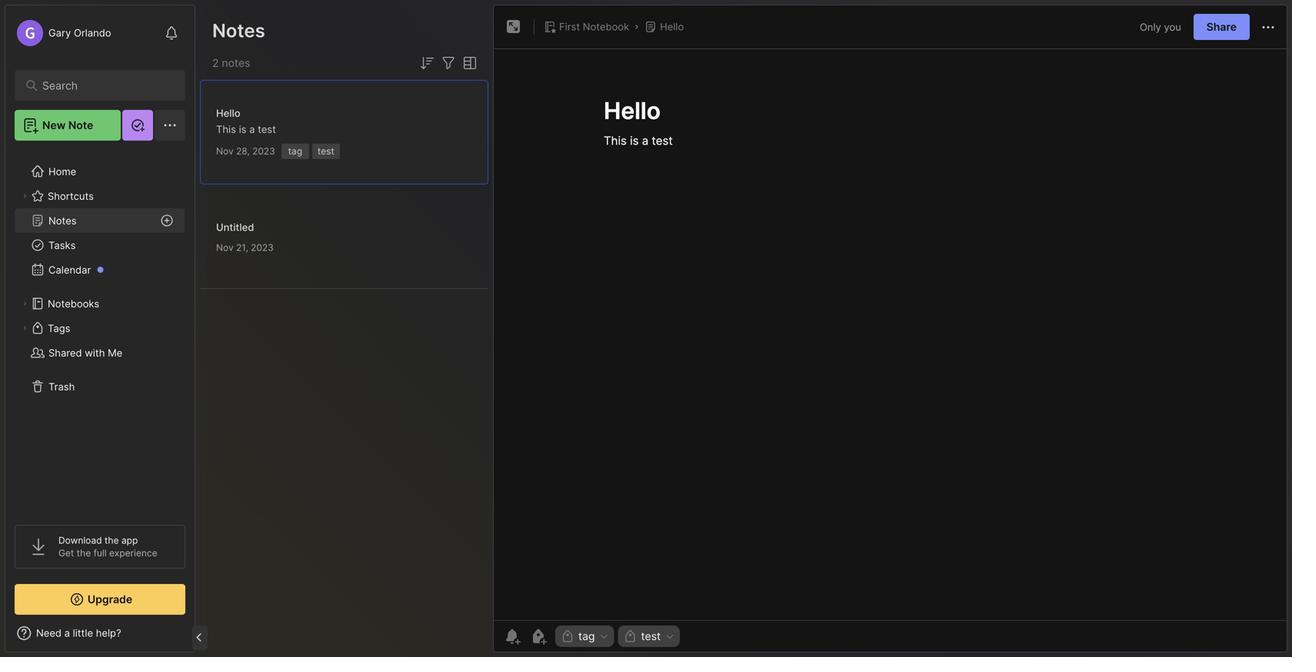 Task type: vqa. For each thing, say whether or not it's contained in the screenshot.
2023 to the top
yes



Task type: describe. For each thing, give the bounding box(es) containing it.
experience
[[109, 548, 157, 559]]

home link
[[15, 159, 185, 184]]

0 horizontal spatial the
[[77, 548, 91, 559]]

app
[[121, 535, 138, 547]]

only you
[[1140, 21, 1181, 33]]

tag inside button
[[579, 630, 595, 644]]

Add filters field
[[439, 54, 458, 72]]

1 horizontal spatial the
[[105, 535, 119, 547]]

test button
[[618, 626, 680, 648]]

2023 for nov 21, 2023
[[251, 242, 274, 253]]

little
[[73, 628, 93, 640]]

need
[[36, 628, 62, 640]]

calendar
[[48, 264, 91, 276]]

full
[[94, 548, 107, 559]]

hello for hello
[[660, 21, 684, 33]]

2023 for nov 28, 2023
[[252, 146, 275, 157]]

add a reminder image
[[503, 628, 522, 646]]

notebooks
[[48, 298, 99, 310]]

share
[[1207, 20, 1237, 33]]

nov 28, 2023
[[216, 146, 275, 157]]

hello for hello this is a test
[[216, 107, 240, 119]]

trash link
[[15, 375, 185, 399]]

notebook
[[583, 21, 629, 33]]

trash
[[48, 381, 75, 393]]

Sort options field
[[418, 54, 436, 72]]

More actions field
[[1259, 17, 1278, 37]]

first notebook
[[559, 21, 629, 33]]

tasks button
[[15, 233, 185, 258]]

only
[[1140, 21, 1161, 33]]

calendar button
[[15, 258, 185, 282]]

click to collapse image
[[194, 629, 206, 648]]

untitled
[[216, 222, 254, 233]]

tags
[[48, 323, 70, 334]]

shortcuts
[[48, 190, 94, 202]]

expand notebooks image
[[20, 299, 29, 308]]

a inside hello this is a test
[[249, 123, 255, 135]]

2
[[212, 57, 219, 70]]

add tag image
[[529, 628, 548, 646]]

nov for nov 21, 2023
[[216, 242, 234, 253]]

me
[[108, 347, 122, 359]]

Account field
[[15, 18, 111, 48]]

1 horizontal spatial test
[[318, 146, 334, 157]]

expand tags image
[[20, 324, 29, 333]]

need a little help?
[[36, 628, 121, 640]]

tag Tag actions field
[[595, 632, 610, 642]]

this
[[216, 123, 236, 135]]

notes inside tree
[[48, 215, 77, 227]]

gary orlando
[[48, 27, 111, 39]]

tree inside main element
[[5, 150, 195, 512]]

you
[[1164, 21, 1181, 33]]

test inside "button"
[[641, 630, 661, 644]]

main element
[[0, 0, 200, 658]]

shared
[[48, 347, 82, 359]]



Task type: locate. For each thing, give the bounding box(es) containing it.
the
[[105, 535, 119, 547], [77, 548, 91, 559]]

1 nov from the top
[[216, 146, 234, 157]]

tag right nov 28, 2023
[[288, 146, 302, 157]]

test inside hello this is a test
[[258, 123, 276, 135]]

2 horizontal spatial test
[[641, 630, 661, 644]]

notes up notes
[[212, 19, 265, 42]]

tag
[[288, 146, 302, 157], [579, 630, 595, 644]]

upgrade
[[88, 594, 132, 607]]

first notebook button
[[541, 16, 632, 38]]

2023
[[252, 146, 275, 157], [251, 242, 274, 253]]

1 vertical spatial 2023
[[251, 242, 274, 253]]

1 horizontal spatial hello
[[660, 21, 684, 33]]

View options field
[[458, 54, 479, 72]]

nov
[[216, 146, 234, 157], [216, 242, 234, 253]]

expand note image
[[505, 18, 523, 36]]

new
[[42, 119, 66, 132]]

21,
[[236, 242, 248, 253]]

test Tag actions field
[[661, 632, 676, 642]]

Search text field
[[42, 78, 165, 93]]

tags button
[[15, 316, 185, 341]]

0 vertical spatial hello
[[660, 21, 684, 33]]

nov 21, 2023
[[216, 242, 274, 253]]

1 vertical spatial nov
[[216, 242, 234, 253]]

hello inside button
[[660, 21, 684, 33]]

note
[[68, 119, 93, 132]]

nov left "21,"
[[216, 242, 234, 253]]

tasks
[[48, 239, 76, 251]]

0 vertical spatial a
[[249, 123, 255, 135]]

home
[[48, 166, 76, 178]]

0 horizontal spatial notes
[[48, 215, 77, 227]]

with
[[85, 347, 105, 359]]

tree
[[5, 150, 195, 512]]

0 vertical spatial nov
[[216, 146, 234, 157]]

0 horizontal spatial a
[[64, 628, 70, 640]]

nov left 28,
[[216, 146, 234, 157]]

notes
[[212, 19, 265, 42], [48, 215, 77, 227]]

0 vertical spatial tag
[[288, 146, 302, 157]]

help?
[[96, 628, 121, 640]]

a left little
[[64, 628, 70, 640]]

share button
[[1194, 14, 1250, 40]]

download
[[58, 535, 102, 547]]

tag right add tag image
[[579, 630, 595, 644]]

28,
[[236, 146, 250, 157]]

note window element
[[493, 5, 1288, 657]]

1 vertical spatial tag
[[579, 630, 595, 644]]

1 vertical spatial the
[[77, 548, 91, 559]]

1 vertical spatial hello
[[216, 107, 240, 119]]

more actions image
[[1259, 18, 1278, 37]]

notebooks link
[[15, 292, 185, 316]]

1 vertical spatial notes
[[48, 215, 77, 227]]

2023 right "21,"
[[251, 242, 274, 253]]

1 horizontal spatial notes
[[212, 19, 265, 42]]

0 horizontal spatial test
[[258, 123, 276, 135]]

is
[[239, 123, 247, 135]]

WHAT'S NEW field
[[5, 622, 195, 646]]

tag button
[[555, 626, 614, 648]]

2 notes
[[212, 57, 250, 70]]

hello this is a test
[[216, 107, 276, 135]]

a inside "what's new" field
[[64, 628, 70, 640]]

2 nov from the top
[[216, 242, 234, 253]]

test
[[258, 123, 276, 135], [318, 146, 334, 157], [641, 630, 661, 644]]

notes link
[[15, 208, 185, 233]]

0 horizontal spatial tag
[[288, 146, 302, 157]]

0 vertical spatial 2023
[[252, 146, 275, 157]]

get
[[58, 548, 74, 559]]

the up full
[[105, 535, 119, 547]]

1 horizontal spatial a
[[249, 123, 255, 135]]

0 horizontal spatial hello
[[216, 107, 240, 119]]

new note
[[42, 119, 93, 132]]

shortcuts button
[[15, 184, 185, 208]]

None search field
[[42, 76, 165, 95]]

2023 right 28,
[[252, 146, 275, 157]]

Note Editor text field
[[494, 48, 1287, 621]]

1 horizontal spatial tag
[[579, 630, 595, 644]]

gary
[[48, 27, 71, 39]]

tree containing home
[[5, 150, 195, 512]]

1 vertical spatial test
[[318, 146, 334, 157]]

a right is
[[249, 123, 255, 135]]

hello right the notebook
[[660, 21, 684, 33]]

shared with me link
[[15, 341, 185, 365]]

first
[[559, 21, 580, 33]]

0 vertical spatial test
[[258, 123, 276, 135]]

add filters image
[[439, 54, 458, 72]]

0 vertical spatial notes
[[212, 19, 265, 42]]

hello inside hello this is a test
[[216, 107, 240, 119]]

1 vertical spatial a
[[64, 628, 70, 640]]

upgrade button
[[15, 585, 185, 615]]

0 vertical spatial the
[[105, 535, 119, 547]]

download the app get the full experience
[[58, 535, 157, 559]]

none search field inside main element
[[42, 76, 165, 95]]

shared with me
[[48, 347, 122, 359]]

hello
[[660, 21, 684, 33], [216, 107, 240, 119]]

2 vertical spatial test
[[641, 630, 661, 644]]

a
[[249, 123, 255, 135], [64, 628, 70, 640]]

the down download
[[77, 548, 91, 559]]

hello button
[[642, 16, 687, 38]]

nov for nov 28, 2023
[[216, 146, 234, 157]]

notes up the tasks
[[48, 215, 77, 227]]

notes
[[222, 57, 250, 70]]

hello up this
[[216, 107, 240, 119]]

orlando
[[74, 27, 111, 39]]



